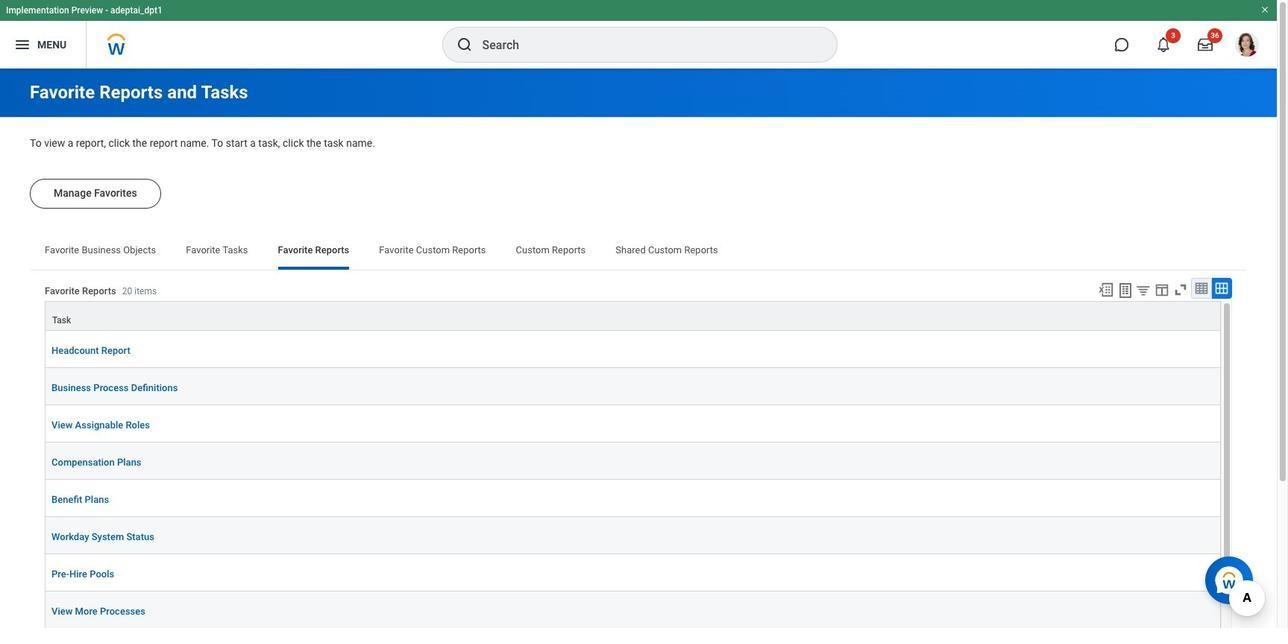 Task type: describe. For each thing, give the bounding box(es) containing it.
select to filter grid data image
[[1135, 282, 1152, 298]]

profile logan mcneil image
[[1235, 33, 1259, 60]]

click to view/edit grid preferences image
[[1154, 282, 1171, 298]]

notifications large image
[[1156, 37, 1171, 52]]

fullscreen image
[[1173, 282, 1189, 298]]

Search Workday  search field
[[482, 28, 806, 61]]



Task type: vqa. For each thing, say whether or not it's contained in the screenshot.
GLOBAL NAVIGATION dialog
no



Task type: locate. For each thing, give the bounding box(es) containing it.
export to worksheets image
[[1117, 282, 1135, 300]]

banner
[[0, 0, 1277, 69]]

export to excel image
[[1098, 282, 1115, 298]]

search image
[[455, 36, 473, 54]]

main content
[[0, 69, 1277, 629]]

close environment banner image
[[1261, 5, 1270, 14]]

table image
[[1194, 281, 1209, 296]]

expand table image
[[1215, 281, 1229, 296]]

tab list
[[30, 234, 1247, 270]]

toolbar
[[1091, 278, 1232, 301]]

row
[[45, 301, 1221, 331]]

justify image
[[13, 36, 31, 54]]

inbox large image
[[1198, 37, 1213, 52]]



